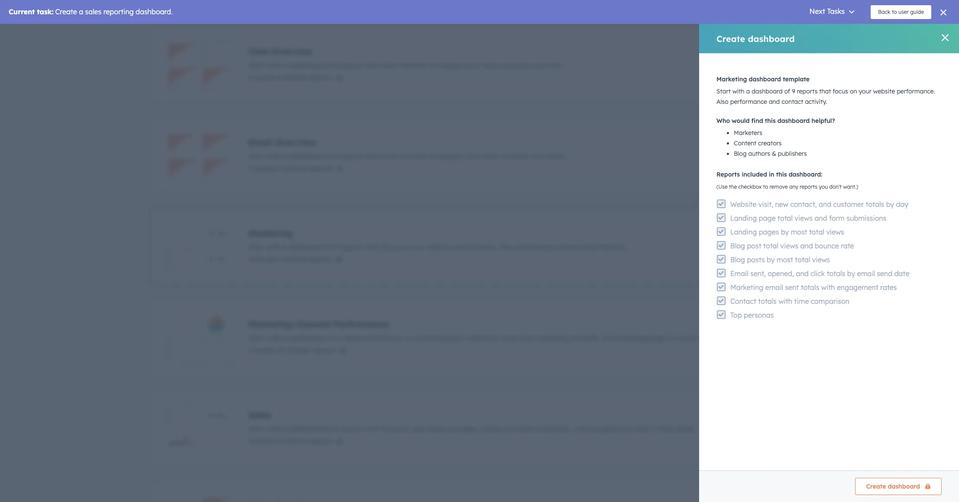 Task type: describe. For each thing, give the bounding box(es) containing it.
don't
[[829, 184, 842, 190]]

post
[[747, 242, 761, 250]]

new
[[775, 200, 788, 209]]

that inside chat overview start with a dashboard of 6 reports that show the kind of requests your team receives over chat.
[[366, 61, 379, 70]]

performance
[[333, 319, 389, 329]]

(use the checkbox to remove any reports you don't want.)
[[716, 184, 858, 190]]

with inside marketing dashboard template start with a dashboard of 9 reports that focus on your website performance. also performance and contact activity.
[[732, 88, 744, 95]]

team's
[[517, 425, 539, 433]]

create dashboard inside button
[[866, 483, 920, 491]]

marketing start with a dashboard of 9 reports that focus on your website performance. also performance and contact activity.
[[248, 228, 627, 251]]

this for find
[[765, 117, 776, 125]]

posts
[[747, 256, 765, 264]]

visit,
[[758, 200, 773, 209]]

templates
[[259, 8, 302, 19]]

creators
[[758, 139, 782, 147]]

on inside marketing start with a dashboard of 9 reports that focus on your website performance. also performance and contact activity.
[[401, 243, 409, 251]]

6 inside chat overview start with a dashboard of 6 reports that show the kind of requests your team receives over chat.
[[334, 61, 338, 70]]

dashboard inside "create dashboard" button
[[888, 483, 920, 491]]

close image
[[942, 34, 949, 41]]

rates
[[880, 283, 897, 292]]

also
[[636, 425, 650, 433]]

dashboard inside who would find this dashboard helpful? marketers content creators blog authors & publishers
[[777, 117, 810, 125]]

0 vertical spatial in
[[769, 171, 774, 178]]

a inside marketing start with a dashboard of 9 reports that focus on your website performance. also performance and contact activity.
[[282, 243, 286, 251]]

0 vertical spatial create dashboard
[[716, 33, 795, 44]]

your inside marketing dashboard template start with a dashboard of 9 reports that focus on your website performance. also performance and contact activity.
[[859, 88, 872, 95]]

submissions
[[847, 214, 886, 223]]

rate
[[841, 242, 854, 250]]

team for email overview
[[483, 152, 500, 160]]

default for email overview
[[284, 164, 307, 173]]

dashboard inside email overview start with a dashboard of 6 reports that show the kind of requests your team receives over email.
[[288, 152, 324, 160]]

most for pages
[[791, 228, 807, 237]]

prospects
[[589, 425, 622, 433]]

the for chat overview
[[400, 61, 410, 70]]

a inside email overview start with a dashboard of 6 reports that show the kind of requests your team receives over email.
[[282, 152, 286, 160]]

top
[[730, 311, 742, 320]]

landing
[[620, 334, 645, 342]]

click
[[811, 269, 825, 278]]

blog for posts
[[730, 256, 745, 264]]

a inside marketing dashboard template start with a dashboard of 9 reports that focus on your website performance. also performance and contact activity.
[[746, 88, 750, 95]]

landing pages by most total views
[[730, 228, 844, 237]]

marketing for email
[[730, 283, 763, 292]]

focus inside marketing dashboard template start with a dashboard of 9 reports that focus on your website performance. also performance and contact activity.
[[833, 88, 848, 95]]

by right posts
[[767, 256, 775, 264]]

totals down click
[[801, 283, 819, 292]]

totals up submissions
[[866, 200, 884, 209]]

reports inside marketing dashboard template start with a dashboard of 9 reports that focus on your website performance. also performance and contact activity.
[[797, 88, 818, 95]]

blog inside who would find this dashboard helpful? marketers content creators blog authors & publishers
[[734, 150, 747, 158]]

performance inside marketing start with a dashboard of 9 reports that focus on your website performance. also performance and contact activity.
[[516, 243, 558, 251]]

monitoring
[[414, 334, 450, 342]]

website
[[730, 200, 757, 209]]

1 vertical spatial 5
[[278, 437, 282, 446]]

kind for email overview
[[412, 152, 426, 160]]

dashboard:
[[789, 171, 822, 178]]

total down landing page total views and form submissions
[[809, 228, 824, 237]]

1 vertical spatial 10
[[278, 346, 285, 355]]

views down form
[[826, 228, 844, 237]]

date
[[894, 269, 909, 278]]

0 vertical spatial email
[[857, 269, 875, 278]]

email for overview
[[248, 137, 273, 147]]

requests for email overview
[[437, 152, 465, 160]]

create dashboard button
[[855, 478, 942, 496]]

you
[[819, 184, 828, 190]]

content
[[734, 139, 756, 147]]

start inside chat overview start with a dashboard of 6 reports that show the kind of requests your team receives over chat.
[[248, 61, 265, 70]]

website visit, new contact, and customer totals by day
[[730, 200, 908, 209]]

marketing
[[535, 334, 569, 342]]

personas
[[744, 311, 774, 320]]

your inside email overview start with a dashboard of 6 reports that show the kind of requests your team receives over email.
[[467, 152, 481, 160]]

contact totals with time comparison
[[730, 297, 849, 306]]

time
[[794, 297, 809, 306]]

checkbox
[[738, 184, 762, 190]]

receives for email overview
[[502, 152, 529, 160]]

contact,
[[790, 200, 817, 209]]

dashboards
[[182, 8, 233, 19]]

over for email overview
[[530, 152, 545, 160]]

performance. inside marketing dashboard template start with a dashboard of 9 reports that focus on your website performance. also performance and contact activity.
[[897, 88, 935, 95]]

start inside marketing dashboard template start with a dashboard of 9 reports that focus on your website performance. also performance and contact activity.
[[716, 88, 731, 95]]

of inside sales start with a dashboard of 5 reports that focus on your deals and sales. track your team's activities, with prospects but also in their deals.
[[326, 425, 332, 433]]

create dashboards from templates
[[151, 8, 302, 19]]

by up the blog post total views and bounce rate
[[781, 228, 789, 237]]

activity. inside marketing start with a dashboard of 9 reports that focus on your website performance. also performance and contact activity.
[[601, 243, 627, 251]]

with inside marketing channel performance start with a dashboard of 10 reports that focus on monitoring key metrics for your core marketing channels, from landing pages to social media.
[[266, 334, 280, 342]]

and inside marketing start with a dashboard of 9 reports that focus on your website performance. also performance and contact activity.
[[560, 243, 572, 251]]

show for chat overview
[[381, 61, 398, 70]]

reports inside email overview start with a dashboard of 6 reports that show the kind of requests your team receives over email.
[[340, 152, 364, 160]]

total down the blog post total views and bounce rate
[[795, 256, 810, 264]]

requests for chat overview
[[437, 61, 465, 70]]

team for chat overview
[[483, 61, 500, 70]]

your inside chat overview start with a dashboard of 6 reports that show the kind of requests your team receives over chat.
[[467, 61, 481, 70]]

1 horizontal spatial pages
[[759, 228, 779, 237]]

engagement
[[837, 283, 878, 292]]

marketing for dashboard
[[716, 75, 747, 83]]

form
[[829, 214, 845, 223]]

want.)
[[843, 184, 858, 190]]

chat.
[[547, 61, 563, 70]]

sales.
[[461, 425, 479, 433]]

by up engagement
[[847, 269, 855, 278]]

default for marketing
[[284, 255, 307, 264]]

overview for chat overview
[[271, 46, 312, 57]]

total up blog posts by most total views
[[763, 242, 778, 250]]

a inside sales start with a dashboard of 5 reports that focus on your deals and sales. track your team's activities, with prospects but also in their deals.
[[282, 425, 286, 433]]

reports inside sales start with a dashboard of 5 reports that focus on your deals and sales. track your team's activities, with prospects but also in their deals.
[[340, 425, 364, 433]]

customer
[[833, 200, 864, 209]]

bounce
[[815, 242, 839, 250]]

metrics
[[465, 334, 489, 342]]

default for sales
[[284, 437, 307, 446]]

with inside chat overview start with a dashboard of 6 reports that show the kind of requests your team receives over chat.
[[266, 61, 280, 70]]

channel
[[295, 319, 331, 329]]

page
[[759, 214, 776, 223]]

blog for post
[[730, 242, 745, 250]]

but
[[624, 425, 634, 433]]

would
[[732, 117, 750, 125]]

overview for email overview
[[275, 137, 317, 147]]

on inside marketing channel performance start with a dashboard of 10 reports that focus on monitoring key metrics for your core marketing channels, from landing pages to social media.
[[404, 334, 412, 342]]

default for marketing channel performance
[[287, 346, 310, 355]]

(use
[[716, 184, 728, 190]]

marketing dashboard template start with a dashboard of 9 reports that focus on your website performance. also performance and contact activity.
[[716, 75, 935, 106]]

includes 5 default reports
[[248, 437, 332, 446]]

remove
[[770, 184, 788, 190]]

email for sent,
[[730, 269, 748, 278]]

total up landing pages by most total views
[[778, 214, 793, 223]]

5 inside sales start with a dashboard of 5 reports that focus on your deals and sales. track your team's activities, with prospects but also in their deals.
[[334, 425, 338, 433]]

receives for chat overview
[[502, 61, 529, 70]]

default for chat overview
[[284, 73, 307, 82]]

key
[[452, 334, 463, 342]]

authors
[[748, 150, 770, 158]]

landing page total views and form submissions
[[730, 214, 886, 223]]

day
[[896, 200, 908, 209]]

contact
[[730, 297, 756, 306]]

performance inside marketing dashboard template start with a dashboard of 9 reports that focus on your website performance. also performance and contact activity.
[[730, 98, 767, 106]]

their
[[659, 425, 674, 433]]

top personas
[[730, 311, 774, 320]]

start inside email overview start with a dashboard of 6 reports that show the kind of requests your team receives over email.
[[248, 152, 265, 160]]

dashboard inside sales start with a dashboard of 5 reports that focus on your deals and sales. track your team's activities, with prospects but also in their deals.
[[288, 425, 324, 433]]

who
[[716, 117, 730, 125]]

on inside marketing dashboard template start with a dashboard of 9 reports that focus on your website performance. also performance and contact activity.
[[850, 88, 857, 95]]

that inside marketing channel performance start with a dashboard of 10 reports that focus on monitoring key metrics for your core marketing channels, from landing pages to social media.
[[369, 334, 383, 342]]

&
[[772, 150, 776, 158]]

email.
[[547, 152, 566, 160]]

email sent, opened, and click totals by email send date
[[730, 269, 909, 278]]

by left day
[[886, 200, 894, 209]]

reports included in this dashboard:
[[716, 171, 822, 178]]

includes 10 default reports
[[248, 346, 336, 355]]

marketing email sent totals with engagement rates
[[730, 283, 897, 292]]

kind for chat overview
[[412, 61, 426, 70]]

publishers
[[778, 150, 807, 158]]



Task type: locate. For each thing, give the bounding box(es) containing it.
blog post total views and bounce rate
[[730, 242, 854, 250]]

focus
[[833, 88, 848, 95], [381, 243, 399, 251], [385, 334, 402, 342], [381, 425, 399, 433]]

show inside email overview start with a dashboard of 6 reports that show the kind of requests your team receives over email.
[[381, 152, 398, 160]]

includes for marketing channel performance
[[248, 346, 276, 355]]

that inside marketing dashboard template start with a dashboard of 9 reports that focus on your website performance. also performance and contact activity.
[[819, 88, 831, 95]]

to inside marketing channel performance start with a dashboard of 10 reports that focus on monitoring key metrics for your core marketing channels, from landing pages to social media.
[[669, 334, 675, 342]]

2 requests from the top
[[437, 152, 465, 160]]

1 vertical spatial 9
[[334, 243, 338, 251]]

with inside email overview start with a dashboard of 6 reports that show the kind of requests your team receives over email.
[[266, 152, 280, 160]]

0 vertical spatial performance.
[[897, 88, 935, 95]]

kind inside email overview start with a dashboard of 6 reports that show the kind of requests your team receives over email.
[[412, 152, 426, 160]]

in
[[769, 171, 774, 178], [652, 425, 658, 433]]

marketing up includes 9 default reports
[[248, 228, 293, 238]]

sent
[[785, 283, 799, 292]]

1 vertical spatial create dashboard
[[866, 483, 920, 491]]

5
[[334, 425, 338, 433], [278, 437, 282, 446]]

1 landing from the top
[[730, 214, 757, 223]]

views up email sent, opened, and click totals by email send date
[[812, 256, 830, 264]]

from inside marketing channel performance start with a dashboard of 10 reports that focus on monitoring key metrics for your core marketing channels, from landing pages to social media.
[[603, 334, 618, 342]]

start inside sales start with a dashboard of 5 reports that focus on your deals and sales. track your team's activities, with prospects but also in their deals.
[[248, 425, 265, 433]]

0 vertical spatial also
[[716, 98, 729, 106]]

1 vertical spatial receives
[[502, 152, 529, 160]]

0 vertical spatial landing
[[730, 214, 757, 223]]

reports inside marketing start with a dashboard of 9 reports that focus on your website performance. also performance and contact activity.
[[340, 243, 364, 251]]

chat overview start with a dashboard of 6 reports that show the kind of requests your team receives over chat.
[[248, 46, 563, 70]]

1 vertical spatial includes 6 default reports
[[248, 164, 332, 173]]

focus inside sales start with a dashboard of 5 reports that focus on your deals and sales. track your team's activities, with prospects but also in their deals.
[[381, 425, 399, 433]]

3 includes from the top
[[248, 255, 276, 264]]

the
[[400, 61, 410, 70], [400, 152, 410, 160], [729, 184, 737, 190]]

0 horizontal spatial 10
[[278, 346, 285, 355]]

your inside marketing channel performance start with a dashboard of 10 reports that focus on monitoring key metrics for your core marketing channels, from landing pages to social media.
[[503, 334, 517, 342]]

views down contact,
[[795, 214, 813, 223]]

totals up personas
[[758, 297, 777, 306]]

6 inside email overview start with a dashboard of 6 reports that show the kind of requests your team receives over email.
[[334, 152, 338, 160]]

overview inside chat overview start with a dashboard of 6 reports that show the kind of requests your team receives over chat.
[[271, 46, 312, 57]]

dashboard inside marketing channel performance start with a dashboard of 10 reports that focus on monitoring key metrics for your core marketing channels, from landing pages to social media.
[[288, 334, 324, 342]]

0 vertical spatial includes 6 default reports
[[248, 73, 332, 82]]

requests inside email overview start with a dashboard of 6 reports that show the kind of requests your team receives over email.
[[437, 152, 465, 160]]

1 vertical spatial the
[[400, 152, 410, 160]]

email up engagement
[[857, 269, 875, 278]]

for
[[491, 334, 501, 342]]

0 vertical spatial kind
[[412, 61, 426, 70]]

on inside sales start with a dashboard of 5 reports that focus on your deals and sales. track your team's activities, with prospects but also in their deals.
[[401, 425, 409, 433]]

2 receives from the top
[[502, 152, 529, 160]]

with inside marketing start with a dashboard of 9 reports that focus on your website performance. also performance and contact activity.
[[266, 243, 280, 251]]

send
[[877, 269, 892, 278]]

marketing up who
[[716, 75, 747, 83]]

channels,
[[571, 334, 601, 342]]

website inside marketing start with a dashboard of 9 reports that focus on your website performance. also performance and contact activity.
[[427, 243, 452, 251]]

0 horizontal spatial to
[[669, 334, 675, 342]]

0 horizontal spatial website
[[427, 243, 452, 251]]

0 horizontal spatial in
[[652, 425, 658, 433]]

1 horizontal spatial in
[[769, 171, 774, 178]]

this right find
[[765, 117, 776, 125]]

2 vertical spatial create
[[866, 483, 886, 491]]

this
[[765, 117, 776, 125], [776, 171, 787, 178]]

marketing up contact at right bottom
[[730, 283, 763, 292]]

0 vertical spatial contact
[[782, 98, 803, 106]]

marketing for channel
[[248, 319, 293, 329]]

activity. inside marketing dashboard template start with a dashboard of 9 reports that focus on your website performance. also performance and contact activity.
[[805, 98, 827, 106]]

2 horizontal spatial create
[[866, 483, 886, 491]]

template
[[783, 75, 810, 83]]

reports inside marketing channel performance start with a dashboard of 10 reports that focus on monitoring key metrics for your core marketing channels, from landing pages to social media.
[[344, 334, 367, 342]]

0 vertical spatial over
[[530, 61, 545, 70]]

reports
[[716, 171, 740, 178]]

5 includes from the top
[[248, 437, 276, 446]]

1 horizontal spatial create dashboard
[[866, 483, 920, 491]]

1 horizontal spatial website
[[873, 88, 895, 95]]

blog
[[734, 150, 747, 158], [730, 242, 745, 250], [730, 256, 745, 264]]

in right the also
[[652, 425, 658, 433]]

dashboard inside marketing start with a dashboard of 9 reports that focus on your website performance. also performance and contact activity.
[[288, 243, 324, 251]]

track
[[481, 425, 499, 433]]

start inside marketing channel performance start with a dashboard of 10 reports that focus on monitoring key metrics for your core marketing channels, from landing pages to social media.
[[248, 334, 265, 342]]

that inside email overview start with a dashboard of 6 reports that show the kind of requests your team receives over email.
[[366, 152, 379, 160]]

focus inside marketing start with a dashboard of 9 reports that focus on your website performance. also performance and contact activity.
[[381, 243, 399, 251]]

that
[[366, 61, 379, 70], [819, 88, 831, 95], [366, 152, 379, 160], [366, 243, 379, 251], [369, 334, 383, 342], [366, 425, 379, 433]]

reports inside chat overview start with a dashboard of 6 reports that show the kind of requests your team receives over chat.
[[340, 61, 364, 70]]

requests inside chat overview start with a dashboard of 6 reports that show the kind of requests your team receives over chat.
[[437, 61, 465, 70]]

over for chat overview
[[530, 61, 545, 70]]

2 show from the top
[[381, 152, 398, 160]]

marketing inside marketing channel performance start with a dashboard of 10 reports that focus on monitoring key metrics for your core marketing channels, from landing pages to social media.
[[248, 319, 293, 329]]

0 vertical spatial the
[[400, 61, 410, 70]]

this up the remove
[[776, 171, 787, 178]]

with
[[266, 61, 280, 70], [732, 88, 744, 95], [266, 152, 280, 160], [266, 243, 280, 251], [821, 283, 835, 292], [779, 297, 792, 306], [266, 334, 280, 342], [266, 425, 280, 433], [574, 425, 588, 433]]

to left social
[[669, 334, 675, 342]]

team inside email overview start with a dashboard of 6 reports that show the kind of requests your team receives over email.
[[483, 152, 500, 160]]

1 vertical spatial blog
[[730, 242, 745, 250]]

and
[[769, 98, 780, 106], [819, 200, 831, 209], [815, 214, 827, 223], [800, 242, 813, 250], [560, 243, 572, 251], [796, 269, 809, 278], [447, 425, 459, 433]]

also inside marketing start with a dashboard of 9 reports that focus on your website performance. also performance and contact activity.
[[500, 243, 514, 251]]

sales
[[248, 410, 271, 420]]

0 vertical spatial most
[[791, 228, 807, 237]]

9
[[792, 88, 795, 95], [334, 243, 338, 251], [278, 255, 282, 264]]

receives inside email overview start with a dashboard of 6 reports that show the kind of requests your team receives over email.
[[502, 152, 529, 160]]

0 vertical spatial from
[[236, 8, 257, 19]]

0 horizontal spatial also
[[500, 243, 514, 251]]

0 horizontal spatial pages
[[647, 334, 667, 342]]

marketing inside marketing start with a dashboard of 9 reports that focus on your website performance. also performance and contact activity.
[[248, 228, 293, 238]]

and inside marketing dashboard template start with a dashboard of 9 reports that focus on your website performance. also performance and contact activity.
[[769, 98, 780, 106]]

sales start with a dashboard of 5 reports that focus on your deals and sales. track your team's activities, with prospects but also in their deals.
[[248, 410, 695, 433]]

email
[[248, 137, 273, 147], [730, 269, 748, 278]]

0 horizontal spatial create
[[151, 8, 179, 19]]

pages inside marketing channel performance start with a dashboard of 10 reports that focus on monitoring key metrics for your core marketing channels, from landing pages to social media.
[[647, 334, 667, 342]]

a inside chat overview start with a dashboard of 6 reports that show the kind of requests your team receives over chat.
[[282, 61, 286, 70]]

receives left email.
[[502, 152, 529, 160]]

1 team from the top
[[483, 61, 500, 70]]

also inside marketing dashboard template start with a dashboard of 9 reports that focus on your website performance. also performance and contact activity.
[[716, 98, 729, 106]]

a inside marketing channel performance start with a dashboard of 10 reports that focus on monitoring key metrics for your core marketing channels, from landing pages to social media.
[[282, 334, 286, 342]]

10 inside marketing channel performance start with a dashboard of 10 reports that focus on monitoring key metrics for your core marketing channels, from landing pages to social media.
[[334, 334, 342, 342]]

create dashboard
[[716, 33, 795, 44], [866, 483, 920, 491]]

1 includes from the top
[[248, 73, 276, 82]]

marketing up the includes 10 default reports
[[248, 319, 293, 329]]

of inside marketing dashboard template start with a dashboard of 9 reports that focus on your website performance. also performance and contact activity.
[[784, 88, 790, 95]]

1 vertical spatial team
[[483, 152, 500, 160]]

1 vertical spatial activity.
[[601, 243, 627, 251]]

your inside marketing start with a dashboard of 9 reports that focus on your website performance. also performance and contact activity.
[[411, 243, 425, 251]]

0 vertical spatial receives
[[502, 61, 529, 70]]

1 show from the top
[[381, 61, 398, 70]]

2 kind from the top
[[412, 152, 426, 160]]

1 requests from the top
[[437, 61, 465, 70]]

that inside sales start with a dashboard of 5 reports that focus on your deals and sales. track your team's activities, with prospects but also in their deals.
[[366, 425, 379, 433]]

1 horizontal spatial to
[[763, 184, 768, 190]]

a
[[282, 61, 286, 70], [746, 88, 750, 95], [282, 152, 286, 160], [282, 243, 286, 251], [282, 334, 286, 342], [282, 425, 286, 433]]

totals right click
[[827, 269, 845, 278]]

create
[[151, 8, 179, 19], [716, 33, 745, 44], [866, 483, 886, 491]]

None checkbox
[[151, 26, 919, 103], [151, 207, 919, 285], [151, 480, 919, 502], [151, 26, 919, 103], [151, 207, 919, 285], [151, 480, 919, 502]]

default
[[284, 73, 307, 82], [284, 164, 307, 173], [284, 255, 307, 264], [287, 346, 310, 355], [284, 437, 307, 446]]

includes 9 default reports
[[248, 255, 332, 264]]

1 vertical spatial email
[[730, 269, 748, 278]]

contact inside marketing start with a dashboard of 9 reports that focus on your website performance. also performance and contact activity.
[[574, 243, 599, 251]]

1 vertical spatial performance
[[516, 243, 558, 251]]

2 horizontal spatial 9
[[792, 88, 795, 95]]

deals.
[[676, 425, 695, 433]]

activities,
[[541, 425, 572, 433]]

of inside marketing channel performance start with a dashboard of 10 reports that focus on monitoring key metrics for your core marketing channels, from landing pages to social media.
[[326, 334, 332, 342]]

2 team from the top
[[483, 152, 500, 160]]

includes 6 default reports for chat
[[248, 73, 332, 82]]

1 vertical spatial most
[[777, 256, 793, 264]]

chat
[[248, 46, 269, 57]]

team inside chat overview start with a dashboard of 6 reports that show the kind of requests your team receives over chat.
[[483, 61, 500, 70]]

1 vertical spatial overview
[[275, 137, 317, 147]]

over left chat.
[[530, 61, 545, 70]]

most up opened,
[[777, 256, 793, 264]]

performance.
[[897, 88, 935, 95], [454, 243, 498, 251]]

includes 6 default reports for email
[[248, 164, 332, 173]]

to
[[763, 184, 768, 190], [669, 334, 675, 342]]

0 vertical spatial create
[[151, 8, 179, 19]]

None checkbox
[[151, 117, 919, 194], [151, 298, 919, 376], [151, 389, 919, 467], [151, 117, 919, 194], [151, 298, 919, 376], [151, 389, 919, 467]]

in inside sales start with a dashboard of 5 reports that focus on your deals and sales. track your team's activities, with prospects but also in their deals.
[[652, 425, 658, 433]]

1 vertical spatial create
[[716, 33, 745, 44]]

the inside chat overview start with a dashboard of 6 reports that show the kind of requests your team receives over chat.
[[400, 61, 410, 70]]

2 vertical spatial the
[[729, 184, 737, 190]]

0 vertical spatial email
[[248, 137, 273, 147]]

who would find this dashboard helpful? marketers content creators blog authors & publishers
[[716, 117, 835, 158]]

dashboard inside chat overview start with a dashboard of 6 reports that show the kind of requests your team receives over chat.
[[288, 61, 324, 70]]

sent,
[[750, 269, 766, 278]]

0 vertical spatial requests
[[437, 61, 465, 70]]

1 horizontal spatial performance.
[[897, 88, 935, 95]]

0 vertical spatial this
[[765, 117, 776, 125]]

0 horizontal spatial 5
[[278, 437, 282, 446]]

marketers
[[734, 129, 762, 137]]

this for in
[[776, 171, 787, 178]]

marketing inside marketing dashboard template start with a dashboard of 9 reports that focus on your website performance. also performance and contact activity.
[[716, 75, 747, 83]]

views
[[795, 214, 813, 223], [826, 228, 844, 237], [780, 242, 798, 250], [812, 256, 830, 264]]

1 horizontal spatial 5
[[334, 425, 338, 433]]

comparison
[[811, 297, 849, 306]]

from
[[236, 8, 257, 19], [603, 334, 618, 342]]

1 horizontal spatial from
[[603, 334, 618, 342]]

over inside chat overview start with a dashboard of 6 reports that show the kind of requests your team receives over chat.
[[530, 61, 545, 70]]

email overview start with a dashboard of 6 reports that show the kind of requests your team receives over email.
[[248, 137, 566, 160]]

of inside marketing start with a dashboard of 9 reports that focus on your website performance. also performance and contact activity.
[[326, 243, 332, 251]]

contact inside marketing dashboard template start with a dashboard of 9 reports that focus on your website performance. also performance and contact activity.
[[782, 98, 803, 106]]

0 vertical spatial activity.
[[805, 98, 827, 106]]

create inside button
[[866, 483, 886, 491]]

from left landing
[[603, 334, 618, 342]]

the for email overview
[[400, 152, 410, 160]]

0 vertical spatial pages
[[759, 228, 779, 237]]

landing down website
[[730, 214, 757, 223]]

media.
[[698, 334, 720, 342]]

receives
[[502, 61, 529, 70], [502, 152, 529, 160]]

0 vertical spatial website
[[873, 88, 895, 95]]

1 includes 6 default reports from the top
[[248, 73, 332, 82]]

0 vertical spatial overview
[[271, 46, 312, 57]]

marketing channel performance start with a dashboard of 10 reports that focus on monitoring key metrics for your core marketing channels, from landing pages to social media.
[[248, 319, 720, 342]]

1 vertical spatial show
[[381, 152, 398, 160]]

includes for email overview
[[248, 164, 276, 173]]

over left email.
[[530, 152, 545, 160]]

0 horizontal spatial performance.
[[454, 243, 498, 251]]

includes for chat overview
[[248, 73, 276, 82]]

10
[[334, 334, 342, 342], [278, 346, 285, 355]]

kind
[[412, 61, 426, 70], [412, 152, 426, 160]]

pages right landing
[[647, 334, 667, 342]]

2 vertical spatial blog
[[730, 256, 745, 264]]

1 vertical spatial contact
[[574, 243, 599, 251]]

included
[[742, 171, 767, 178]]

blog left posts
[[730, 256, 745, 264]]

blog left post at the right
[[730, 242, 745, 250]]

social
[[677, 334, 696, 342]]

views down landing pages by most total views
[[780, 242, 798, 250]]

1 horizontal spatial create
[[716, 33, 745, 44]]

performance. inside marketing start with a dashboard of 9 reports that focus on your website performance. also performance and contact activity.
[[454, 243, 498, 251]]

to down reports included in this dashboard:
[[763, 184, 768, 190]]

receives inside chat overview start with a dashboard of 6 reports that show the kind of requests your team receives over chat.
[[502, 61, 529, 70]]

2 vertical spatial 9
[[278, 255, 282, 264]]

1 vertical spatial requests
[[437, 152, 465, 160]]

1 vertical spatial website
[[427, 243, 452, 251]]

0 vertical spatial 5
[[334, 425, 338, 433]]

0 vertical spatial performance
[[730, 98, 767, 106]]

marketing for start
[[248, 228, 293, 238]]

receives left chat.
[[502, 61, 529, 70]]

blog down content at the top
[[734, 150, 747, 158]]

0 vertical spatial team
[[483, 61, 500, 70]]

requests
[[437, 61, 465, 70], [437, 152, 465, 160]]

in up the remove
[[769, 171, 774, 178]]

landing for landing page total views and form submissions
[[730, 214, 757, 223]]

2 over from the top
[[530, 152, 545, 160]]

2 includes 6 default reports from the top
[[248, 164, 332, 173]]

0 horizontal spatial from
[[236, 8, 257, 19]]

pages
[[759, 228, 779, 237], [647, 334, 667, 342]]

9 inside marketing start with a dashboard of 9 reports that focus on your website performance. also performance and contact activity.
[[334, 243, 338, 251]]

most up the blog post total views and bounce rate
[[791, 228, 807, 237]]

includes for sales
[[248, 437, 276, 446]]

0 horizontal spatial activity.
[[601, 243, 627, 251]]

most for posts
[[777, 256, 793, 264]]

over
[[530, 61, 545, 70], [530, 152, 545, 160]]

0 horizontal spatial performance
[[516, 243, 558, 251]]

0 vertical spatial to
[[763, 184, 768, 190]]

from left templates
[[236, 8, 257, 19]]

1 vertical spatial email
[[765, 283, 783, 292]]

0 horizontal spatial email
[[765, 283, 783, 292]]

by
[[886, 200, 894, 209], [781, 228, 789, 237], [767, 256, 775, 264], [847, 269, 855, 278]]

1 horizontal spatial 10
[[334, 334, 342, 342]]

1 horizontal spatial also
[[716, 98, 729, 106]]

2 landing from the top
[[730, 228, 757, 237]]

1 over from the top
[[530, 61, 545, 70]]

any
[[789, 184, 798, 190]]

1 vertical spatial also
[[500, 243, 514, 251]]

email inside email overview start with a dashboard of 6 reports that show the kind of requests your team receives over email.
[[248, 137, 273, 147]]

1 vertical spatial from
[[603, 334, 618, 342]]

that inside marketing start with a dashboard of 9 reports that focus on your website performance. also performance and contact activity.
[[366, 243, 379, 251]]

focus inside marketing channel performance start with a dashboard of 10 reports that focus on monitoring key metrics for your core marketing channels, from landing pages to social media.
[[385, 334, 402, 342]]

0 vertical spatial show
[[381, 61, 398, 70]]

the inside email overview start with a dashboard of 6 reports that show the kind of requests your team receives over email.
[[400, 152, 410, 160]]

landing for landing pages by most total views
[[730, 228, 757, 237]]

1 vertical spatial pages
[[647, 334, 667, 342]]

who would find this dashboard helpful? element
[[716, 128, 942, 159]]

1 vertical spatial to
[[669, 334, 675, 342]]

start inside marketing start with a dashboard of 9 reports that focus on your website performance. also performance and contact activity.
[[248, 243, 265, 251]]

1 horizontal spatial performance
[[730, 98, 767, 106]]

pages down page
[[759, 228, 779, 237]]

0 horizontal spatial 9
[[278, 255, 282, 264]]

1 vertical spatial landing
[[730, 228, 757, 237]]

website inside marketing dashboard template start with a dashboard of 9 reports that focus on your website performance. also performance and contact activity.
[[873, 88, 895, 95]]

includes for marketing
[[248, 255, 276, 264]]

0 vertical spatial 9
[[792, 88, 795, 95]]

website
[[873, 88, 895, 95], [427, 243, 452, 251]]

1 vertical spatial in
[[652, 425, 658, 433]]

landing up post at the right
[[730, 228, 757, 237]]

overview inside email overview start with a dashboard of 6 reports that show the kind of requests your team receives over email.
[[275, 137, 317, 147]]

1 vertical spatial kind
[[412, 152, 426, 160]]

totals
[[866, 200, 884, 209], [827, 269, 845, 278], [801, 283, 819, 292], [758, 297, 777, 306]]

1 horizontal spatial this
[[776, 171, 787, 178]]

show for email overview
[[381, 152, 398, 160]]

9 inside marketing dashboard template start with a dashboard of 9 reports that focus on your website performance. also performance and contact activity.
[[792, 88, 795, 95]]

4 includes from the top
[[248, 346, 276, 355]]

1 vertical spatial performance.
[[454, 243, 498, 251]]

opened,
[[768, 269, 794, 278]]

1 horizontal spatial email
[[730, 269, 748, 278]]

1 receives from the top
[[502, 61, 529, 70]]

find
[[751, 117, 763, 125]]

deals
[[427, 425, 445, 433]]

show inside chat overview start with a dashboard of 6 reports that show the kind of requests your team receives over chat.
[[381, 61, 398, 70]]

helpful?
[[812, 117, 835, 125]]

1 horizontal spatial activity.
[[805, 98, 827, 106]]

2 includes from the top
[[248, 164, 276, 173]]

0 vertical spatial blog
[[734, 150, 747, 158]]

this inside who would find this dashboard helpful? marketers content creators blog authors & publishers
[[765, 117, 776, 125]]

and inside sales start with a dashboard of 5 reports that focus on your deals and sales. track your team's activities, with prospects but also in their deals.
[[447, 425, 459, 433]]

0 vertical spatial 10
[[334, 334, 342, 342]]

0 horizontal spatial create dashboard
[[716, 33, 795, 44]]

blog posts by most total views
[[730, 256, 830, 264]]

0 horizontal spatial email
[[248, 137, 273, 147]]

overview
[[271, 46, 312, 57], [275, 137, 317, 147]]

1 vertical spatial over
[[530, 152, 545, 160]]

0 horizontal spatial this
[[765, 117, 776, 125]]

core
[[519, 334, 533, 342]]

1 horizontal spatial contact
[[782, 98, 803, 106]]

0 horizontal spatial contact
[[574, 243, 599, 251]]

1 kind from the top
[[412, 61, 426, 70]]

over inside email overview start with a dashboard of 6 reports that show the kind of requests your team receives over email.
[[530, 152, 545, 160]]

email down opened,
[[765, 283, 783, 292]]

your
[[467, 61, 481, 70], [859, 88, 872, 95], [467, 152, 481, 160], [411, 243, 425, 251], [503, 334, 517, 342], [411, 425, 426, 433], [501, 425, 515, 433]]

1 horizontal spatial email
[[857, 269, 875, 278]]

6
[[334, 61, 338, 70], [278, 73, 282, 82], [334, 152, 338, 160], [278, 164, 282, 173]]



Task type: vqa. For each thing, say whether or not it's contained in the screenshot.
Updating list preview
no



